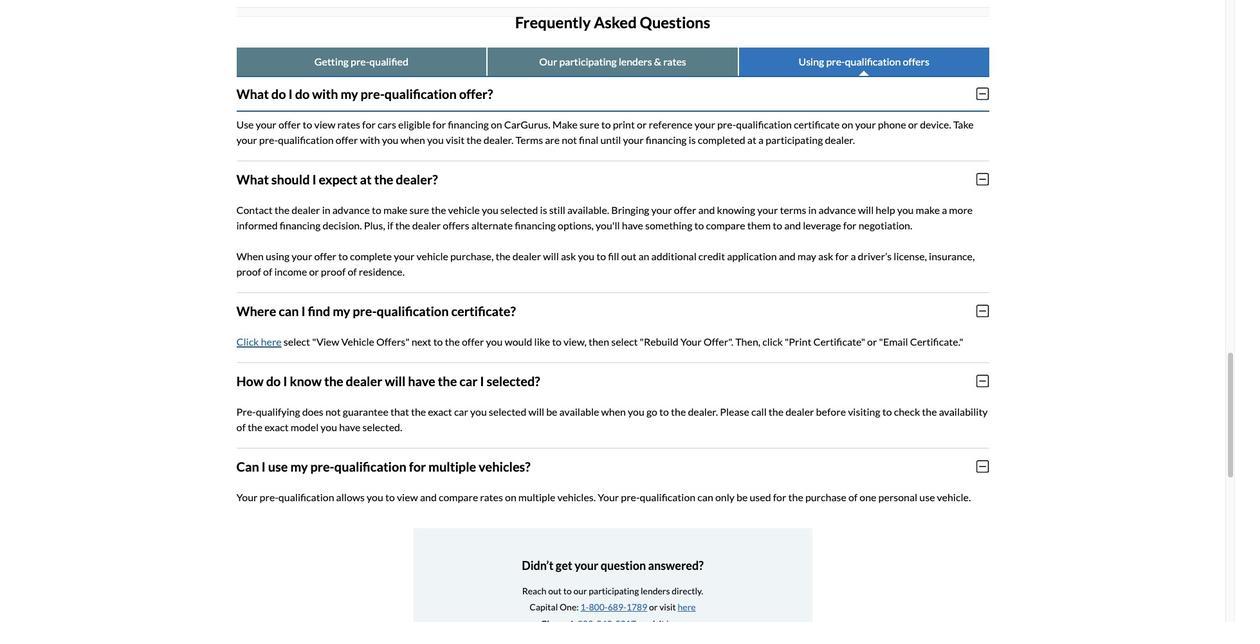 Task type: describe. For each thing, give the bounding box(es) containing it.
compare inside the contact the dealer in advance to make sure the vehicle you selected is still available. bringing your offer and knowing your terms in advance will help you make a more informed financing decision. plus, if the dealer offers alternate financing options, you'll have something to compare them to and leverage for negotiation.
[[706, 219, 746, 231]]

my inside dropdown button
[[333, 303, 350, 319]]

multiple inside dropdown button
[[429, 459, 476, 475]]

selected.
[[363, 421, 402, 433]]

your right use
[[256, 118, 277, 130]]

one:
[[560, 602, 579, 613]]

an
[[639, 250, 650, 262]]

you inside when using your offer to complete your vehicle purchase, the dealer will ask you to fill out an additional credit application and may ask for a driver's license, insurance, proof of income or proof of residence.
[[578, 250, 595, 262]]

selected inside the contact the dealer in advance to make sure the vehicle you selected is still available. bringing your offer and knowing your terms in advance will help you make a more informed financing decision. plus, if the dealer offers alternate financing options, you'll have something to compare them to and leverage for negotiation.
[[500, 204, 538, 216]]

1 horizontal spatial use
[[920, 491, 935, 504]]

offer up the expect
[[336, 134, 358, 146]]

vehicle inside when using your offer to complete your vehicle purchase, the dealer will ask you to fill out an additional credit application and may ask for a driver's license, insurance, proof of income or proof of residence.
[[417, 250, 448, 262]]

capital
[[530, 602, 558, 613]]

final
[[579, 134, 599, 146]]

help
[[876, 204, 895, 216]]

your up residence.
[[394, 250, 415, 262]]

not inside "use your offer to view rates for cars eligible for financing on cargurus. make sure to print or reference your pre-qualification certificate on your phone or device. take your pre-qualification offer with you when you visit the dealer. terms are not final until your financing is completed at a participating dealer."
[[562, 134, 577, 146]]

visiting
[[848, 406, 881, 418]]

financing up using
[[280, 219, 321, 231]]

0 horizontal spatial exact
[[265, 421, 289, 433]]

my inside 'dropdown button'
[[341, 86, 358, 101]]

vehicles.
[[558, 491, 596, 504]]

getting pre-qualified
[[314, 55, 409, 67]]

that
[[391, 406, 409, 418]]

2 advance from the left
[[819, 204, 856, 216]]

what do i do with my pre-qualification offer? button
[[236, 76, 989, 112]]

financing down still
[[515, 219, 556, 231]]

minus square image for how do i know the dealer will have the car i selected?
[[977, 374, 989, 388]]

can i use my pre-qualification for multiple vehicles? button
[[236, 449, 989, 485]]

should
[[271, 172, 310, 187]]

1 horizontal spatial multiple
[[519, 491, 556, 504]]

when
[[236, 250, 264, 262]]

2 select from the left
[[611, 336, 638, 348]]

cargurus.
[[504, 118, 551, 130]]

minus square image for what should i expect at the dealer?
[[977, 172, 989, 186]]

sure inside the contact the dealer in advance to make sure the vehicle you selected is still available. bringing your offer and knowing your terms in advance will help you make a more informed financing decision. plus, if the dealer offers alternate financing options, you'll have something to compare them to and leverage for negotiation.
[[410, 204, 429, 216]]

or inside when using your offer to complete your vehicle purchase, the dealer will ask you to fill out an additional credit application and may ask for a driver's license, insurance, proof of income or proof of residence.
[[309, 265, 319, 278]]

eligible
[[398, 118, 431, 130]]

pre-
[[236, 406, 256, 418]]

to left complete
[[338, 250, 348, 262]]

residence.
[[359, 265, 405, 278]]

credit
[[699, 250, 725, 262]]

you down "does"
[[321, 421, 337, 433]]

you down selected?
[[470, 406, 487, 418]]

can
[[236, 459, 259, 475]]

"rebuild
[[640, 336, 679, 348]]

to right next
[[433, 336, 443, 348]]

is inside the contact the dealer in advance to make sure the vehicle you selected is still available. bringing your offer and knowing your terms in advance will help you make a more informed financing decision. plus, if the dealer offers alternate financing options, you'll have something to compare them to and leverage for negotiation.
[[540, 204, 547, 216]]

you left go
[[628, 406, 645, 418]]

for left cars
[[362, 118, 376, 130]]

application
[[727, 250, 777, 262]]

to left fill
[[597, 250, 606, 262]]

offer right use
[[279, 118, 301, 130]]

you down eligible
[[427, 134, 444, 146]]

them
[[748, 219, 771, 231]]

question
[[601, 559, 646, 573]]

where can i find my pre-qualification certificate?
[[236, 303, 516, 319]]

offer inside the contact the dealer in advance to make sure the vehicle you selected is still available. bringing your offer and knowing your terms in advance will help you make a more informed financing decision. plus, if the dealer offers alternate financing options, you'll have something to compare them to and leverage for negotiation.
[[674, 204, 696, 216]]

is inside "use your offer to view rates for cars eligible for financing on cargurus. make sure to print or reference your pre-qualification certificate on your phone or device. take your pre-qualification offer with you when you visit the dealer. terms are not final until your financing is completed at a participating dealer."
[[689, 134, 696, 146]]

can inside dropdown button
[[279, 303, 299, 319]]

dealer down should
[[292, 204, 320, 216]]

certificate?
[[451, 303, 516, 319]]

your up income
[[292, 250, 312, 262]]

0 horizontal spatial dealer.
[[484, 134, 514, 146]]

0 horizontal spatial on
[[491, 118, 502, 130]]

one
[[860, 491, 877, 504]]

your left phone
[[855, 118, 876, 130]]

take
[[953, 118, 974, 130]]

used
[[750, 491, 771, 504]]

689-
[[608, 602, 627, 613]]

where can i find my pre-qualification certificate? button
[[236, 293, 989, 329]]

i for find
[[301, 303, 305, 319]]

how do i know the dealer will have the car i selected? button
[[236, 363, 989, 399]]

our
[[539, 55, 557, 67]]

vehicle.
[[937, 491, 971, 504]]

not inside the pre-qualifying does not guarantee that the exact car you selected will be available when you go to the dealer. please call the dealer before visiting to check the availability of the exact model you have selected.
[[326, 406, 341, 418]]

2 vertical spatial rates
[[480, 491, 503, 504]]

insurance,
[[929, 250, 975, 262]]

and down terms
[[784, 219, 801, 231]]

how
[[236, 374, 264, 389]]

1 horizontal spatial your
[[598, 491, 619, 504]]

have inside dropdown button
[[408, 374, 435, 389]]

when using your offer to complete your vehicle purchase, the dealer will ask you to fill out an additional credit application and may ask for a driver's license, insurance, proof of income or proof of residence.
[[236, 250, 975, 278]]

the inside when using your offer to complete your vehicle purchase, the dealer will ask you to fill out an additional credit application and may ask for a driver's license, insurance, proof of income or proof of residence.
[[496, 250, 511, 262]]

dealer right if
[[412, 219, 441, 231]]

qualification left allows
[[278, 491, 334, 504]]

does
[[302, 406, 324, 418]]

using pre-qualification offers tab panel
[[236, 76, 989, 518]]

may
[[798, 250, 816, 262]]

to right something
[[695, 219, 704, 231]]

to right them
[[773, 219, 782, 231]]

the inside "use your offer to view rates for cars eligible for financing on cargurus. make sure to print or reference your pre-qualification certificate on your phone or device. take your pre-qualification offer with you when you visit the dealer. terms are not final until your financing is completed at a participating dealer."
[[467, 134, 482, 146]]

car inside dropdown button
[[460, 374, 478, 389]]

directly.
[[672, 586, 703, 597]]

2 horizontal spatial dealer.
[[825, 134, 855, 146]]

or right print
[[637, 118, 647, 130]]

participating inside "use your offer to view rates for cars eligible for financing on cargurus. make sure to print or reference your pre-qualification certificate on your phone or device. take your pre-qualification offer with you when you visit the dealer. terms are not final until your financing is completed at a participating dealer."
[[766, 134, 823, 146]]

2 ask from the left
[[818, 250, 834, 262]]

use
[[236, 118, 254, 130]]

of down complete
[[348, 265, 357, 278]]

here inside reach out to our participating lenders directly. capital one: 1-800-689-1789 or visit here
[[678, 602, 696, 613]]

guarantee
[[343, 406, 389, 418]]

find
[[308, 303, 330, 319]]

using pre-qualification offers
[[799, 55, 930, 67]]

have inside the contact the dealer in advance to make sure the vehicle you selected is still available. bringing your offer and knowing your terms in advance will help you make a more informed financing decision. plus, if the dealer offers alternate financing options, you'll have something to compare them to and leverage for negotiation.
[[622, 219, 643, 231]]

2 make from the left
[[916, 204, 940, 216]]

to up plus,
[[372, 204, 381, 216]]

my inside dropdown button
[[290, 459, 308, 475]]

until
[[601, 134, 621, 146]]

available.
[[567, 204, 609, 216]]

pre-qualifying does not guarantee that the exact car you selected will be available when you go to the dealer. please call the dealer before visiting to check the availability of the exact model you have selected.
[[236, 406, 988, 433]]

have inside the pre-qualifying does not guarantee that the exact car you selected will be available when you go to the dealer. please call the dealer before visiting to check the availability of the exact model you have selected.
[[339, 421, 361, 433]]

participating inside button
[[559, 55, 617, 67]]

using
[[799, 55, 824, 67]]

for inside the contact the dealer in advance to make sure the vehicle you selected is still available. bringing your offer and knowing your terms in advance will help you make a more informed financing decision. plus, if the dealer offers alternate financing options, you'll have something to compare them to and leverage for negotiation.
[[843, 219, 857, 231]]

certificate"
[[814, 336, 865, 348]]

and inside when using your offer to complete your vehicle purchase, the dealer will ask you to fill out an additional credit application and may ask for a driver's license, insurance, proof of income or proof of residence.
[[779, 250, 796, 262]]

lenders inside button
[[619, 55, 652, 67]]

of down using
[[263, 265, 272, 278]]

2 in from the left
[[808, 204, 817, 216]]

using
[[266, 250, 290, 262]]

use inside can i use my pre-qualification for multiple vehicles? dropdown button
[[268, 459, 288, 475]]

knowing
[[717, 204, 755, 216]]

what should i expect at the dealer?
[[236, 172, 438, 187]]

0 horizontal spatial compare
[[439, 491, 478, 504]]

call
[[751, 406, 767, 418]]

here inside 'using pre-qualification offers' "tab panel"
[[261, 336, 282, 348]]

do for do
[[271, 86, 286, 101]]

then,
[[736, 336, 761, 348]]

you left would
[[486, 336, 503, 348]]

reference
[[649, 118, 693, 130]]

if
[[387, 219, 393, 231]]

to right like
[[552, 336, 562, 348]]

a inside when using your offer to complete your vehicle purchase, the dealer will ask you to fill out an additional credit application and may ask for a driver's license, insurance, proof of income or proof of residence.
[[851, 250, 856, 262]]

0 vertical spatial exact
[[428, 406, 452, 418]]

1789
[[627, 602, 648, 613]]

click
[[763, 336, 783, 348]]

offers inside the contact the dealer in advance to make sure the vehicle you selected is still available. bringing your offer and knowing your terms in advance will help you make a more informed financing decision. plus, if the dealer offers alternate financing options, you'll have something to compare them to and leverage for negotiation.
[[443, 219, 470, 231]]

selected inside the pre-qualifying does not guarantee that the exact car you selected will be available when you go to the dealer. please call the dealer before visiting to check the availability of the exact model you have selected.
[[489, 406, 527, 418]]

financing down the offer?
[[448, 118, 489, 130]]

to down can i use my pre-qualification for multiple vehicles?
[[385, 491, 395, 504]]

you'll
[[596, 219, 620, 231]]

your right "get"
[[575, 559, 599, 573]]

1 horizontal spatial view
[[397, 491, 418, 504]]

0 horizontal spatial your
[[236, 491, 258, 504]]

to right go
[[660, 406, 669, 418]]

where
[[236, 303, 276, 319]]

something
[[645, 219, 693, 231]]

for inside when using your offer to complete your vehicle purchase, the dealer will ask you to fill out an additional credit application and may ask for a driver's license, insurance, proof of income or proof of residence.
[[836, 250, 849, 262]]

"view
[[312, 336, 339, 348]]

to inside reach out to our participating lenders directly. capital one: 1-800-689-1789 or visit here
[[563, 586, 572, 597]]

bringing
[[611, 204, 650, 216]]

certificate."
[[910, 336, 964, 348]]

model
[[291, 421, 319, 433]]

qualification up completed on the right top of the page
[[736, 118, 792, 130]]

selected?
[[487, 374, 540, 389]]

income
[[274, 265, 307, 278]]

"email
[[879, 336, 908, 348]]

only
[[715, 491, 735, 504]]

to up should
[[303, 118, 312, 130]]

or inside reach out to our participating lenders directly. capital one: 1-800-689-1789 or visit here
[[649, 602, 658, 613]]

you right help
[[897, 204, 914, 216]]

you right allows
[[367, 491, 383, 504]]

you down cars
[[382, 134, 399, 146]]

purchase,
[[450, 250, 494, 262]]

print
[[613, 118, 635, 130]]

your up them
[[757, 204, 778, 216]]

purchase
[[805, 491, 847, 504]]

you up alternate
[[482, 204, 499, 216]]

at inside "use your offer to view rates for cars eligible for financing on cargurus. make sure to print or reference your pre-qualification certificate on your phone or device. take your pre-qualification offer with you when you visit the dealer. terms are not final until your financing is completed at a participating dealer."
[[748, 134, 757, 146]]

would
[[505, 336, 532, 348]]

expect
[[319, 172, 358, 187]]

offer down the certificate?
[[462, 336, 484, 348]]

when inside "use your offer to view rates for cars eligible for financing on cargurus. make sure to print or reference your pre-qualification certificate on your phone or device. take your pre-qualification offer with you when you visit the dealer. terms are not final until your financing is completed at a participating dealer."
[[401, 134, 425, 146]]

our participating lenders & rates button
[[488, 47, 738, 76]]

get
[[556, 559, 573, 573]]



Task type: locate. For each thing, give the bounding box(es) containing it.
reach out to our participating lenders directly. capital one: 1-800-689-1789 or visit here
[[522, 586, 703, 613]]

0 vertical spatial use
[[268, 459, 288, 475]]

select left "view
[[284, 336, 310, 348]]

fill
[[608, 250, 619, 262]]

1 horizontal spatial out
[[621, 250, 637, 262]]

0 vertical spatial sure
[[580, 118, 599, 130]]

for right the leverage
[[843, 219, 857, 231]]

0 horizontal spatial not
[[326, 406, 341, 418]]

will inside dropdown button
[[385, 374, 406, 389]]

qualification left only
[[640, 491, 696, 504]]

to
[[303, 118, 312, 130], [601, 118, 611, 130], [372, 204, 381, 216], [695, 219, 704, 231], [773, 219, 782, 231], [338, 250, 348, 262], [597, 250, 606, 262], [433, 336, 443, 348], [552, 336, 562, 348], [660, 406, 669, 418], [883, 406, 892, 418], [385, 491, 395, 504], [563, 586, 572, 597]]

1 horizontal spatial ask
[[818, 250, 834, 262]]

1 horizontal spatial advance
[[819, 204, 856, 216]]

1 vertical spatial can
[[698, 491, 713, 504]]

minus square image inside what should i expect at the dealer? dropdown button
[[977, 172, 989, 186]]

0 vertical spatial car
[[460, 374, 478, 389]]

proof up find
[[321, 265, 346, 278]]

what should i expect at the dealer? button
[[236, 161, 989, 197]]

1 horizontal spatial sure
[[580, 118, 599, 130]]

1 horizontal spatial on
[[505, 491, 517, 504]]

offer
[[279, 118, 301, 130], [336, 134, 358, 146], [674, 204, 696, 216], [314, 250, 337, 262], [462, 336, 484, 348]]

do
[[271, 86, 286, 101], [295, 86, 310, 101], [266, 374, 281, 389]]

a left driver's
[[851, 250, 856, 262]]

on down vehicles?
[[505, 491, 517, 504]]

dealer inside when using your offer to complete your vehicle purchase, the dealer will ask you to fill out an additional credit application and may ask for a driver's license, insurance, proof of income or proof of residence.
[[513, 250, 541, 262]]

1 vertical spatial visit
[[660, 602, 676, 613]]

out left an on the top of the page
[[621, 250, 637, 262]]

1 horizontal spatial be
[[737, 491, 748, 504]]

when
[[401, 134, 425, 146], [601, 406, 626, 418]]

driver's
[[858, 250, 892, 262]]

qualification inside dropdown button
[[377, 303, 449, 319]]

1 horizontal spatial when
[[601, 406, 626, 418]]

exact right that
[[428, 406, 452, 418]]

frequently
[[515, 13, 591, 31]]

at
[[748, 134, 757, 146], [360, 172, 372, 187]]

view,
[[564, 336, 587, 348]]

car inside the pre-qualifying does not guarantee that the exact car you selected will be available when you go to the dealer. please call the dealer before visiting to check the availability of the exact model you have selected.
[[454, 406, 468, 418]]

1 proof from the left
[[236, 265, 261, 278]]

what inside dropdown button
[[236, 172, 269, 187]]

0 vertical spatial be
[[546, 406, 558, 418]]

1 horizontal spatial exact
[[428, 406, 452, 418]]

3 minus square image from the top
[[977, 460, 989, 474]]

qualification inside 'dropdown button'
[[385, 86, 457, 101]]

0 vertical spatial with
[[312, 86, 338, 101]]

lenders left "&"
[[619, 55, 652, 67]]

dealer inside dropdown button
[[346, 374, 382, 389]]

what do i do with my pre-qualification offer?
[[236, 86, 493, 101]]

license,
[[894, 250, 927, 262]]

like
[[534, 336, 550, 348]]

minus square image inside where can i find my pre-qualification certificate? dropdown button
[[977, 304, 989, 318]]

getting
[[314, 55, 349, 67]]

minus square image inside what do i do with my pre-qualification offer? 'dropdown button'
[[977, 87, 989, 101]]

your left offer".
[[681, 336, 702, 348]]

rates inside button
[[663, 55, 686, 67]]

1 horizontal spatial at
[[748, 134, 757, 146]]

minus square image for can i use my pre-qualification for multiple vehicles?
[[977, 460, 989, 474]]

1 horizontal spatial a
[[851, 250, 856, 262]]

complete
[[350, 250, 392, 262]]

0 vertical spatial when
[[401, 134, 425, 146]]

0 horizontal spatial is
[[540, 204, 547, 216]]

2 vertical spatial have
[[339, 421, 361, 433]]

lenders
[[619, 55, 652, 67], [641, 586, 670, 597]]

how do i know the dealer will have the car i selected?
[[236, 374, 540, 389]]

1 in from the left
[[322, 204, 331, 216]]

2 horizontal spatial rates
[[663, 55, 686, 67]]

pre- inside dropdown button
[[353, 303, 377, 319]]

dealer. left please
[[688, 406, 718, 418]]

questions
[[640, 13, 710, 31]]

1 vertical spatial what
[[236, 172, 269, 187]]

2 horizontal spatial your
[[681, 336, 702, 348]]

0 vertical spatial participating
[[559, 55, 617, 67]]

&
[[654, 55, 662, 67]]

1 vertical spatial use
[[920, 491, 935, 504]]

pre- inside dropdown button
[[310, 459, 334, 475]]

exact
[[428, 406, 452, 418], [265, 421, 289, 433]]

leverage
[[803, 219, 841, 231]]

visit
[[446, 134, 465, 146], [660, 602, 676, 613]]

for inside dropdown button
[[409, 459, 426, 475]]

ask
[[561, 250, 576, 262], [818, 250, 834, 262]]

dealer up guarantee
[[346, 374, 382, 389]]

0 horizontal spatial at
[[360, 172, 372, 187]]

0 vertical spatial minus square image
[[977, 87, 989, 101]]

1 what from the top
[[236, 86, 269, 101]]

our participating lenders & rates
[[539, 55, 686, 67]]

with
[[312, 86, 338, 101], [360, 134, 380, 146]]

0 vertical spatial multiple
[[429, 459, 476, 475]]

do for know
[[266, 374, 281, 389]]

view down can i use my pre-qualification for multiple vehicles?
[[397, 491, 418, 504]]

minus square image
[[977, 172, 989, 186], [977, 304, 989, 318]]

device.
[[920, 118, 952, 130]]

1 vertical spatial with
[[360, 134, 380, 146]]

1 vertical spatial car
[[454, 406, 468, 418]]

visit inside "use your offer to view rates for cars eligible for financing on cargurus. make sure to print or reference your pre-qualification certificate on your phone or device. take your pre-qualification offer with you when you visit the dealer. terms are not final until your financing is completed at a participating dealer."
[[446, 134, 465, 146]]

i inside what do i do with my pre-qualification offer? 'dropdown button'
[[289, 86, 293, 101]]

participating down certificate
[[766, 134, 823, 146]]

qualification up eligible
[[385, 86, 457, 101]]

you
[[382, 134, 399, 146], [427, 134, 444, 146], [482, 204, 499, 216], [897, 204, 914, 216], [578, 250, 595, 262], [486, 336, 503, 348], [470, 406, 487, 418], [628, 406, 645, 418], [321, 421, 337, 433], [367, 491, 383, 504]]

make
[[383, 204, 408, 216], [916, 204, 940, 216]]

my
[[341, 86, 358, 101], [333, 303, 350, 319], [290, 459, 308, 475]]

2 minus square image from the top
[[977, 304, 989, 318]]

i for know
[[283, 374, 287, 389]]

ask right the may
[[818, 250, 834, 262]]

2 what from the top
[[236, 172, 269, 187]]

minus square image inside can i use my pre-qualification for multiple vehicles? dropdown button
[[977, 460, 989, 474]]

view inside "use your offer to view rates for cars eligible for financing on cargurus. make sure to print or reference your pre-qualification certificate on your phone or device. take your pre-qualification offer with you when you visit the dealer. terms are not final until your financing is completed at a participating dealer."
[[314, 118, 335, 130]]

out inside reach out to our participating lenders directly. capital one: 1-800-689-1789 or visit here
[[548, 586, 562, 597]]

for right eligible
[[433, 118, 446, 130]]

qualification right using
[[845, 55, 901, 67]]

not down make
[[562, 134, 577, 146]]

i inside can i use my pre-qualification for multiple vehicles? dropdown button
[[262, 459, 266, 475]]

0 vertical spatial my
[[341, 86, 358, 101]]

vehicle inside the contact the dealer in advance to make sure the vehicle you selected is still available. bringing your offer and knowing your terms in advance will help you make a more informed financing decision. plus, if the dealer offers alternate financing options, you'll have something to compare them to and leverage for negotiation.
[[448, 204, 480, 216]]

your up completed on the right top of the page
[[695, 118, 715, 130]]

sure
[[580, 118, 599, 130], [410, 204, 429, 216]]

0 horizontal spatial can
[[279, 303, 299, 319]]

terms
[[780, 204, 806, 216]]

0 horizontal spatial view
[[314, 118, 335, 130]]

go
[[647, 406, 658, 418]]

and left the may
[[779, 250, 796, 262]]

1 advance from the left
[[332, 204, 370, 216]]

dealer down alternate
[[513, 250, 541, 262]]

1-
[[581, 602, 589, 613]]

tab list
[[236, 0, 989, 17]]

with inside 'dropdown button'
[[312, 86, 338, 101]]

can left find
[[279, 303, 299, 319]]

of left one
[[849, 491, 858, 504]]

your down use
[[236, 134, 257, 146]]

not right "does"
[[326, 406, 341, 418]]

rates
[[663, 55, 686, 67], [337, 118, 360, 130], [480, 491, 503, 504]]

or right 1789
[[649, 602, 658, 613]]

or right phone
[[908, 118, 918, 130]]

1 horizontal spatial with
[[360, 134, 380, 146]]

qualification up should
[[278, 134, 334, 146]]

will up that
[[385, 374, 406, 389]]

rates right "&"
[[663, 55, 686, 67]]

completed
[[698, 134, 746, 146]]

or right income
[[309, 265, 319, 278]]

2 horizontal spatial have
[[622, 219, 643, 231]]

vehicle up alternate
[[448, 204, 480, 216]]

minus square image inside how do i know the dealer will have the car i selected? dropdown button
[[977, 374, 989, 388]]

0 horizontal spatial proof
[[236, 265, 261, 278]]

0 horizontal spatial a
[[759, 134, 764, 146]]

0 vertical spatial lenders
[[619, 55, 652, 67]]

have down bringing
[[622, 219, 643, 231]]

1 minus square image from the top
[[977, 87, 989, 101]]

have down guarantee
[[339, 421, 361, 433]]

alternate
[[472, 219, 513, 231]]

offers"
[[376, 336, 410, 348]]

1 horizontal spatial in
[[808, 204, 817, 216]]

your down print
[[623, 134, 644, 146]]

0 horizontal spatial advance
[[332, 204, 370, 216]]

1 make from the left
[[383, 204, 408, 216]]

vehicle
[[341, 336, 374, 348]]

personal
[[879, 491, 918, 504]]

advance up the leverage
[[819, 204, 856, 216]]

not
[[562, 134, 577, 146], [326, 406, 341, 418]]

i inside what should i expect at the dealer? dropdown button
[[312, 172, 316, 187]]

0 horizontal spatial here
[[261, 336, 282, 348]]

0 vertical spatial can
[[279, 303, 299, 319]]

use your offer to view rates for cars eligible for financing on cargurus. make sure to print or reference your pre-qualification certificate on your phone or device. take your pre-qualification offer with you when you visit the dealer. terms are not final until your financing is completed at a participating dealer.
[[236, 118, 974, 146]]

financing down "reference"
[[646, 134, 687, 146]]

and down can i use my pre-qualification for multiple vehicles?
[[420, 491, 437, 504]]

1 vertical spatial not
[[326, 406, 341, 418]]

offers
[[903, 55, 930, 67], [443, 219, 470, 231]]

be inside the pre-qualifying does not guarantee that the exact car you selected will be available when you go to the dealer. please call the dealer before visiting to check the availability of the exact model you have selected.
[[546, 406, 558, 418]]

check
[[894, 406, 920, 418]]

0 vertical spatial a
[[759, 134, 764, 146]]

1 horizontal spatial here
[[678, 602, 696, 613]]

your down can
[[236, 491, 258, 504]]

click here select "view vehicle offers" next to the offer you would like to view, then select "rebuild your offer". then, click "print certificate" or "email certificate."
[[236, 336, 964, 348]]

certificate
[[794, 118, 840, 130]]

0 vertical spatial out
[[621, 250, 637, 262]]

0 vertical spatial vehicle
[[448, 204, 480, 216]]

1 ask from the left
[[561, 250, 576, 262]]

car right that
[[454, 406, 468, 418]]

to left check in the bottom right of the page
[[883, 406, 892, 418]]

1 horizontal spatial compare
[[706, 219, 746, 231]]

do inside how do i know the dealer will have the car i selected? dropdown button
[[266, 374, 281, 389]]

dealer. left "terms"
[[484, 134, 514, 146]]

"print
[[785, 336, 812, 348]]

is
[[689, 134, 696, 146], [540, 204, 547, 216]]

1 vertical spatial out
[[548, 586, 562, 597]]

2 horizontal spatial a
[[942, 204, 947, 216]]

what for what do i do with my pre-qualification offer?
[[236, 86, 269, 101]]

multiple left vehicles?
[[429, 459, 476, 475]]

for left driver's
[[836, 250, 849, 262]]

i for expect
[[312, 172, 316, 187]]

dealer left before
[[786, 406, 814, 418]]

phone
[[878, 118, 906, 130]]

1 vertical spatial be
[[737, 491, 748, 504]]

1 vertical spatial lenders
[[641, 586, 670, 597]]

0 horizontal spatial visit
[[446, 134, 465, 146]]

select right then
[[611, 336, 638, 348]]

participating inside reach out to our participating lenders directly. capital one: 1-800-689-1789 or visit here
[[589, 586, 639, 597]]

my right find
[[333, 303, 350, 319]]

visit inside reach out to our participating lenders directly. capital one: 1-800-689-1789 or visit here
[[660, 602, 676, 613]]

rates down vehicles?
[[480, 491, 503, 504]]

rates down the 'what do i do with my pre-qualification offer?'
[[337, 118, 360, 130]]

0 horizontal spatial with
[[312, 86, 338, 101]]

using pre-qualification offers button
[[739, 47, 989, 76]]

i inside where can i find my pre-qualification certificate? dropdown button
[[301, 303, 305, 319]]

with inside "use your offer to view rates for cars eligible for financing on cargurus. make sure to print or reference your pre-qualification certificate on your phone or device. take your pre-qualification offer with you when you visit the dealer. terms are not final until your financing is completed at a participating dealer."
[[360, 134, 380, 146]]

car left selected?
[[460, 374, 478, 389]]

0 vertical spatial rates
[[663, 55, 686, 67]]

make
[[553, 118, 578, 130]]

1 vertical spatial minus square image
[[977, 304, 989, 318]]

your pre-qualification allows you to view and compare rates on multiple vehicles. your pre-qualification can only be used for the purchase of one personal use vehicle.
[[236, 491, 971, 504]]

at inside dropdown button
[[360, 172, 372, 187]]

here down directly.
[[678, 602, 696, 613]]

frequently asked questions
[[515, 13, 710, 31]]

and
[[698, 204, 715, 216], [784, 219, 801, 231], [779, 250, 796, 262], [420, 491, 437, 504]]

out inside when using your offer to complete your vehicle purchase, the dealer will ask you to fill out an additional credit application and may ask for a driver's license, insurance, proof of income or proof of residence.
[[621, 250, 637, 262]]

1 horizontal spatial proof
[[321, 265, 346, 278]]

will down options,
[[543, 250, 559, 262]]

for down that
[[409, 459, 426, 475]]

1 horizontal spatial select
[[611, 336, 638, 348]]

is down "reference"
[[689, 134, 696, 146]]

ask down options,
[[561, 250, 576, 262]]

exact down the qualifying at the bottom left of the page
[[265, 421, 289, 433]]

or left "email
[[867, 336, 877, 348]]

2 minus square image from the top
[[977, 374, 989, 388]]

will
[[858, 204, 874, 216], [543, 250, 559, 262], [385, 374, 406, 389], [529, 406, 544, 418]]

2 vertical spatial minus square image
[[977, 460, 989, 474]]

can left only
[[698, 491, 713, 504]]

with down cars
[[360, 134, 380, 146]]

informed
[[236, 219, 278, 231]]

compare
[[706, 219, 746, 231], [439, 491, 478, 504]]

1 vertical spatial sure
[[410, 204, 429, 216]]

still
[[549, 204, 565, 216]]

visit left here link
[[660, 602, 676, 613]]

0 vertical spatial what
[[236, 86, 269, 101]]

a inside the contact the dealer in advance to make sure the vehicle you selected is still available. bringing your offer and knowing your terms in advance will help you make a more informed financing decision. plus, if the dealer offers alternate financing options, you'll have something to compare them to and leverage for negotiation.
[[942, 204, 947, 216]]

vehicles?
[[479, 459, 531, 475]]

what up use
[[236, 86, 269, 101]]

0 vertical spatial have
[[622, 219, 643, 231]]

1 vertical spatial compare
[[439, 491, 478, 504]]

and left knowing
[[698, 204, 715, 216]]

1 minus square image from the top
[[977, 172, 989, 186]]

pre- inside 'dropdown button'
[[361, 86, 385, 101]]

of down pre-
[[236, 421, 246, 433]]

offers inside "button"
[[903, 55, 930, 67]]

0 vertical spatial visit
[[446, 134, 465, 146]]

0 horizontal spatial be
[[546, 406, 558, 418]]

reach
[[522, 586, 547, 597]]

0 horizontal spatial use
[[268, 459, 288, 475]]

2 proof from the left
[[321, 265, 346, 278]]

1 horizontal spatial visit
[[660, 602, 676, 613]]

more
[[949, 204, 973, 216]]

minus square image for where can i find my pre-qualification certificate?
[[977, 304, 989, 318]]

pre- inside "button"
[[826, 55, 845, 67]]

1 vertical spatial is
[[540, 204, 547, 216]]

here right the click at the left of page
[[261, 336, 282, 348]]

0 vertical spatial not
[[562, 134, 577, 146]]

what for what should i expect at the dealer?
[[236, 172, 269, 187]]

negotiation.
[[859, 219, 913, 231]]

for right the used
[[773, 491, 787, 504]]

in
[[322, 204, 331, 216], [808, 204, 817, 216]]

pre- inside 'button'
[[351, 55, 370, 67]]

with down getting
[[312, 86, 338, 101]]

0 vertical spatial compare
[[706, 219, 746, 231]]

options,
[[558, 219, 594, 231]]

click
[[236, 336, 259, 348]]

0 horizontal spatial in
[[322, 204, 331, 216]]

out
[[621, 250, 637, 262], [548, 586, 562, 597]]

2 vertical spatial my
[[290, 459, 308, 475]]

offer inside when using your offer to complete your vehicle purchase, the dealer will ask you to fill out an additional credit application and may ask for a driver's license, insurance, proof of income or proof of residence.
[[314, 250, 337, 262]]

minus square image for what do i do with my pre-qualification offer?
[[977, 87, 989, 101]]

will inside the contact the dealer in advance to make sure the vehicle you selected is still available. bringing your offer and knowing your terms in advance will help you make a more informed financing decision. plus, if the dealer offers alternate financing options, you'll have something to compare them to and leverage for negotiation.
[[858, 204, 874, 216]]

terms
[[516, 134, 543, 146]]

minus square image
[[977, 87, 989, 101], [977, 374, 989, 388], [977, 460, 989, 474]]

to up until
[[601, 118, 611, 130]]

of inside the pre-qualifying does not guarantee that the exact car you selected will be available when you go to the dealer. please call the dealer before visiting to check the availability of the exact model you have selected.
[[236, 421, 246, 433]]

1 horizontal spatial can
[[698, 491, 713, 504]]

a inside "use your offer to view rates for cars eligible for financing on cargurus. make sure to print or reference your pre-qualification certificate on your phone or device. take your pre-qualification offer with you when you visit the dealer. terms are not final until your financing is completed at a participating dealer."
[[759, 134, 764, 146]]

what inside 'dropdown button'
[[236, 86, 269, 101]]

additional
[[652, 250, 697, 262]]

2 horizontal spatial on
[[842, 118, 853, 130]]

0 horizontal spatial multiple
[[429, 459, 476, 475]]

i for do
[[289, 86, 293, 101]]

will inside the pre-qualifying does not guarantee that the exact car you selected will be available when you go to the dealer. please call the dealer before visiting to check the availability of the exact model you have selected.
[[529, 406, 544, 418]]

my down getting pre-qualified 'button'
[[341, 86, 358, 101]]

1 horizontal spatial not
[[562, 134, 577, 146]]

qualification
[[845, 55, 901, 67], [385, 86, 457, 101], [736, 118, 792, 130], [278, 134, 334, 146], [377, 303, 449, 319], [334, 459, 407, 475], [278, 491, 334, 504], [640, 491, 696, 504]]

sure inside "use your offer to view rates for cars eligible for financing on cargurus. make sure to print or reference your pre-qualification certificate on your phone or device. take your pre-qualification offer with you when you visit the dealer. terms are not final until your financing is completed at a participating dealer."
[[580, 118, 599, 130]]

to left "our"
[[563, 586, 572, 597]]

1 vertical spatial my
[[333, 303, 350, 319]]

available
[[560, 406, 599, 418]]

offer down the decision.
[[314, 250, 337, 262]]

0 vertical spatial is
[[689, 134, 696, 146]]

rates inside "use your offer to view rates for cars eligible for financing on cargurus. make sure to print or reference your pre-qualification certificate on your phone or device. take your pre-qualification offer with you when you visit the dealer. terms are not final until your financing is completed at a participating dealer."
[[337, 118, 360, 130]]

0 horizontal spatial make
[[383, 204, 408, 216]]

at right completed on the right top of the page
[[748, 134, 757, 146]]

1 horizontal spatial is
[[689, 134, 696, 146]]

for
[[362, 118, 376, 130], [433, 118, 446, 130], [843, 219, 857, 231], [836, 250, 849, 262], [409, 459, 426, 475], [773, 491, 787, 504]]

visit down the offer?
[[446, 134, 465, 146]]

dealer. inside the pre-qualifying does not guarantee that the exact car you selected will be available when you go to the dealer. please call the dealer before visiting to check the availability of the exact model you have selected.
[[688, 406, 718, 418]]

1 vertical spatial here
[[678, 602, 696, 613]]

make left more
[[916, 204, 940, 216]]

0 vertical spatial here
[[261, 336, 282, 348]]

use left 'vehicle.'
[[920, 491, 935, 504]]

multiple
[[429, 459, 476, 475], [519, 491, 556, 504]]

1 horizontal spatial rates
[[480, 491, 503, 504]]

0 vertical spatial at
[[748, 134, 757, 146]]

1 select from the left
[[284, 336, 310, 348]]

be left available
[[546, 406, 558, 418]]

0 horizontal spatial sure
[[410, 204, 429, 216]]

0 horizontal spatial select
[[284, 336, 310, 348]]

0 horizontal spatial have
[[339, 421, 361, 433]]

selected up alternate
[[500, 204, 538, 216]]

when down eligible
[[401, 134, 425, 146]]

qualification inside dropdown button
[[334, 459, 407, 475]]

cars
[[378, 118, 396, 130]]

a left more
[[942, 204, 947, 216]]

your up something
[[651, 204, 672, 216]]

lenders inside reach out to our participating lenders directly. capital one: 1-800-689-1789 or visit here
[[641, 586, 670, 597]]

qualification inside "button"
[[845, 55, 901, 67]]

financing
[[448, 118, 489, 130], [646, 134, 687, 146], [280, 219, 321, 231], [515, 219, 556, 231]]

1 vertical spatial offers
[[443, 219, 470, 231]]

frequently asked questions tab list
[[236, 47, 989, 76]]

will inside when using your offer to complete your vehicle purchase, the dealer will ask you to fill out an additional credit application and may ask for a driver's license, insurance, proof of income or proof of residence.
[[543, 250, 559, 262]]

when inside the pre-qualifying does not guarantee that the exact car you selected will be available when you go to the dealer. please call the dealer before visiting to check the availability of the exact model you have selected.
[[601, 406, 626, 418]]

dealer inside the pre-qualifying does not guarantee that the exact car you selected will be available when you go to the dealer. please call the dealer before visiting to check the availability of the exact model you have selected.
[[786, 406, 814, 418]]

0 horizontal spatial rates
[[337, 118, 360, 130]]

allows
[[336, 491, 365, 504]]

know
[[290, 374, 322, 389]]

proof down when
[[236, 265, 261, 278]]

0 vertical spatial view
[[314, 118, 335, 130]]



Task type: vqa. For each thing, say whether or not it's contained in the screenshot.
cars
yes



